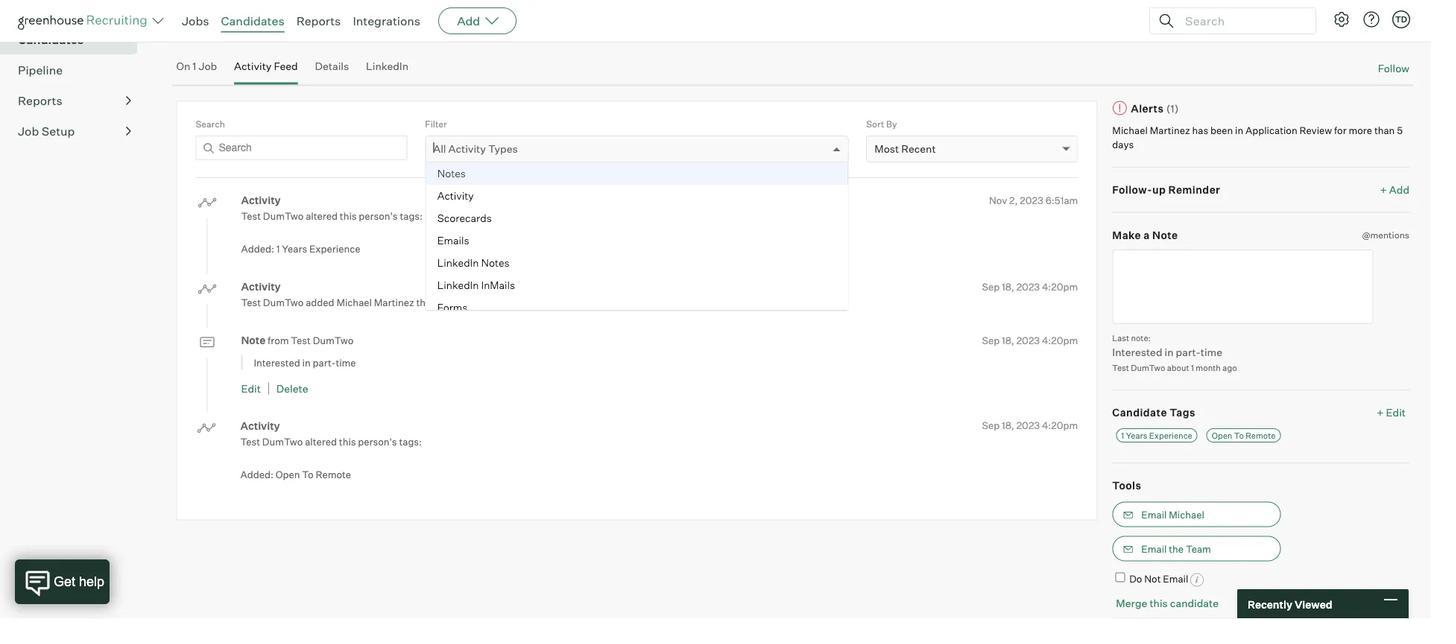 Task type: locate. For each thing, give the bounding box(es) containing it.
0 vertical spatial edit
[[241, 382, 261, 395]]

setup
[[42, 124, 75, 139]]

0 vertical spatial a
[[199, 29, 205, 42]]

activity down edit link
[[240, 420, 280, 433]]

alerts
[[1131, 102, 1164, 115]]

0 horizontal spatial to
[[302, 469, 314, 481]]

1 vertical spatial edit
[[1387, 406, 1406, 420]]

reports link up 'job setup' link
[[18, 92, 131, 110]]

1 vertical spatial notes
[[481, 257, 509, 270]]

candidates link up headline
[[221, 13, 285, 28]]

in up about at the bottom right of page
[[1165, 346, 1174, 359]]

activity left feed
[[234, 60, 272, 73]]

dumtwo up added: open to remote
[[262, 436, 303, 448]]

2 vertical spatial 4:20pm
[[1042, 420, 1079, 432]]

email left the the at right bottom
[[1142, 543, 1167, 555]]

activity up added: 1 years experience at the left top of page
[[241, 194, 281, 207]]

time
[[1201, 346, 1223, 359], [336, 357, 356, 369]]

list box containing notes
[[426, 163, 848, 319]]

part- inside last note: interested in part-time test dumtwo               about 1 month               ago
[[1176, 346, 1201, 359]]

this up added: open to remote
[[339, 436, 356, 448]]

a for make
[[1144, 229, 1150, 242]]

activity option
[[426, 185, 848, 207]]

1 vertical spatial reports link
[[18, 92, 131, 110]]

3 sep from the top
[[982, 420, 1000, 432]]

2 horizontal spatial michael
[[1169, 509, 1205, 521]]

candidates link for the jobs "link"
[[221, 13, 285, 28]]

team
[[1186, 543, 1212, 555]]

1 horizontal spatial in
[[1165, 346, 1174, 359]]

email michael button
[[1113, 502, 1281, 528]]

years down the candidate
[[1127, 431, 1148, 441]]

1 vertical spatial altered
[[305, 436, 337, 448]]

candidates down sourcing
[[18, 32, 84, 47]]

candidates link down greenhouse recruiting image
[[18, 31, 131, 49]]

0 vertical spatial martinez
[[1150, 124, 1191, 136]]

220-894-1039
[[334, 10, 408, 23]]

job setup link
[[18, 122, 131, 140]]

1 years experience
[[1122, 431, 1193, 441]]

recent
[[902, 143, 936, 156]]

sourcing link
[[18, 0, 131, 18]]

email inside email the team button
[[1142, 543, 1167, 555]]

interested down note:
[[1113, 346, 1163, 359]]

linkedin notes
[[437, 257, 509, 270]]

notes down all
[[437, 167, 466, 180]]

0 horizontal spatial notes
[[437, 167, 466, 180]]

for
[[1335, 124, 1347, 136]]

test dumtwo altered this person's tags: for experience
[[241, 210, 423, 222]]

1 horizontal spatial years
[[1127, 431, 1148, 441]]

note right make
[[1153, 229, 1179, 242]]

recently
[[1248, 598, 1293, 611]]

0 vertical spatial person's
[[359, 210, 398, 222]]

0 vertical spatial remote
[[1246, 431, 1276, 441]]

Search text field
[[196, 136, 408, 160]]

2 vertical spatial 18,
[[1002, 420, 1015, 432]]

part- down note from test dumtwo
[[313, 357, 336, 369]]

1 horizontal spatial open
[[1212, 431, 1233, 441]]

martinez inside 'michael martinez has been in application review for more than 5 days'
[[1150, 124, 1191, 136]]

1 vertical spatial job
[[18, 124, 39, 139]]

2023
[[1020, 194, 1044, 206], [1017, 281, 1040, 293], [1017, 335, 1040, 346], [1017, 420, 1040, 432]]

years inside the 1 years experience link
[[1127, 431, 1148, 441]]

martinez left through
[[374, 297, 414, 309]]

altered up added: open to remote
[[305, 436, 337, 448]]

test dumtwo altered this person's tags: up added: 1 years experience at the left top of page
[[241, 210, 423, 222]]

tags: for added: 1 years experience
[[400, 210, 423, 222]]

edit link
[[241, 382, 261, 395]]

1 sep from the top
[[982, 281, 1000, 293]]

dumtwo left about at the bottom right of page
[[1131, 363, 1166, 373]]

note from test dumtwo
[[241, 334, 354, 347]]

activity down added: 1 years experience at the left top of page
[[241, 280, 281, 294]]

@mentions link
[[1363, 228, 1410, 242]]

experience
[[309, 243, 360, 255], [1150, 431, 1193, 441]]

0 vertical spatial years
[[282, 243, 307, 255]]

a
[[199, 29, 205, 42], [1144, 229, 1150, 242]]

1 vertical spatial person's
[[358, 436, 397, 448]]

candidates link for sourcing link
[[18, 31, 131, 49]]

0 vertical spatial candidates link
[[221, 13, 285, 28]]

activity inside option
[[437, 189, 473, 203]]

+ inside + edit link
[[1378, 406, 1384, 420]]

0 vertical spatial +
[[1381, 184, 1388, 197]]

0 horizontal spatial martinez
[[374, 297, 414, 309]]

0 vertical spatial sep
[[982, 281, 1000, 293]]

0 horizontal spatial experience
[[309, 243, 360, 255]]

add inside + add link
[[1390, 184, 1410, 197]]

0 vertical spatial to
[[1235, 431, 1244, 441]]

a for add
[[199, 29, 205, 42]]

linkedin inside option
[[437, 279, 479, 292]]

pipeline link
[[18, 61, 131, 79]]

894-
[[358, 10, 384, 23]]

0 horizontal spatial reports
[[18, 93, 62, 108]]

experience up added in the left top of the page
[[309, 243, 360, 255]]

1 vertical spatial martinez
[[374, 297, 414, 309]]

linkedin for linkedin notes
[[437, 257, 479, 270]]

month
[[1196, 363, 1221, 373]]

candidates inside 'link'
[[18, 32, 84, 47]]

1 vertical spatial reports
[[18, 93, 62, 108]]

linkedin down the integrations link
[[366, 60, 409, 73]]

forms option
[[426, 297, 848, 319]]

1 horizontal spatial reports link
[[297, 13, 341, 28]]

0 vertical spatial open
[[1212, 431, 1233, 441]]

note left from
[[241, 334, 266, 347]]

1 horizontal spatial michael
[[1113, 124, 1148, 136]]

linkedin inside option
[[437, 257, 479, 270]]

scorecards
[[437, 212, 492, 225]]

0 horizontal spatial a
[[199, 29, 205, 42]]

add down the jobs
[[176, 29, 197, 42]]

job right on at the left top
[[199, 60, 217, 73]]

reports
[[297, 13, 341, 28], [18, 93, 62, 108]]

1 horizontal spatial candidates
[[221, 13, 285, 28]]

+ inside + add link
[[1381, 184, 1388, 197]]

0 horizontal spatial edit
[[241, 382, 261, 395]]

follow-
[[1113, 184, 1153, 197]]

0 vertical spatial linkedin
[[366, 60, 409, 73]]

merge this candidate
[[1117, 597, 1219, 610]]

@mentions
[[1363, 229, 1410, 241]]

do not email
[[1130, 573, 1189, 585]]

michael inside button
[[1169, 509, 1205, 521]]

test dumtwo altered this person's tags:
[[241, 210, 423, 222], [240, 436, 422, 448]]

1 vertical spatial sep 18, 2023 4:20pm
[[982, 335, 1079, 346]]

experience down tags
[[1150, 431, 1193, 441]]

job setup
[[18, 124, 75, 139]]

1 vertical spatial candidates link
[[18, 31, 131, 49]]

in down note from test dumtwo
[[302, 357, 311, 369]]

years up added in the left top of the page
[[282, 243, 307, 255]]

filter
[[425, 118, 447, 129]]

feed
[[274, 60, 298, 73]]

to
[[1235, 431, 1244, 441], [302, 469, 314, 481]]

linkedin up forms
[[437, 279, 479, 292]]

dumtwo up the interested in part-time
[[313, 335, 354, 347]]

this down do not email
[[1150, 597, 1168, 610]]

linkedin for linkedin link
[[366, 60, 409, 73]]

1 vertical spatial tags:
[[399, 436, 422, 448]]

1 horizontal spatial job
[[199, 60, 217, 73]]

0 vertical spatial michael
[[1113, 124, 1148, 136]]

0 vertical spatial this
[[340, 210, 357, 222]]

2 vertical spatial sep
[[982, 420, 1000, 432]]

in inside last note: interested in part-time test dumtwo               about 1 month               ago
[[1165, 346, 1174, 359]]

candidate tags
[[1113, 406, 1196, 420]]

email
[[1142, 509, 1167, 521], [1142, 543, 1167, 555], [1163, 573, 1189, 585]]

open inside open to remote link
[[1212, 431, 1233, 441]]

None field
[[433, 137, 437, 162]]

candidate
[[1171, 597, 1219, 610]]

sep
[[982, 281, 1000, 293], [982, 335, 1000, 346], [982, 420, 1000, 432]]

nov 2, 2023 6:51am
[[989, 194, 1079, 206]]

add up @mentions
[[1390, 184, 1410, 197]]

about
[[1168, 363, 1190, 373]]

activity up scorecards
[[437, 189, 473, 203]]

job
[[199, 60, 217, 73], [18, 124, 39, 139]]

pipeline
[[18, 63, 63, 78]]

michael.martinez@mail.com
[[176, 10, 316, 23]]

0 vertical spatial test dumtwo altered this person's tags:
[[241, 210, 423, 222]]

1 vertical spatial 4:20pm
[[1042, 335, 1079, 346]]

added:
[[241, 243, 274, 255], [240, 469, 274, 481]]

3 4:20pm from the top
[[1042, 420, 1079, 432]]

dumtwo up added: 1 years experience at the left top of page
[[263, 210, 304, 222]]

linkedin link
[[366, 60, 409, 82]]

added: for added: open to remote
[[240, 469, 274, 481]]

email for email michael
[[1142, 509, 1167, 521]]

1 vertical spatial test dumtwo altered this person's tags:
[[240, 436, 422, 448]]

td
[[1396, 14, 1408, 24]]

1 vertical spatial years
[[1127, 431, 1148, 441]]

0 horizontal spatial add
[[176, 29, 197, 42]]

dumtwo inside note from test dumtwo
[[313, 335, 354, 347]]

in inside 'michael martinez has been in application review for more than 5 days'
[[1236, 124, 1244, 136]]

4:20pm
[[1042, 281, 1079, 293], [1042, 335, 1079, 346], [1042, 420, 1079, 432]]

1 vertical spatial open
[[276, 469, 300, 481]]

2 vertical spatial this
[[1150, 597, 1168, 610]]

open
[[1212, 431, 1233, 441], [276, 469, 300, 481]]

martinez down (1)
[[1150, 124, 1191, 136]]

+ add link
[[1381, 183, 1410, 197]]

time up month
[[1201, 346, 1223, 359]]

0 horizontal spatial candidates link
[[18, 31, 131, 49]]

0 horizontal spatial job
[[18, 124, 39, 139]]

1 vertical spatial candidates
[[18, 32, 84, 47]]

0 vertical spatial sep 18, 2023 4:20pm
[[982, 281, 1079, 293]]

a right make
[[1144, 229, 1150, 242]]

0 vertical spatial 18,
[[1002, 281, 1015, 293]]

+
[[1381, 184, 1388, 197], [1378, 406, 1384, 420]]

1 vertical spatial 18,
[[1002, 335, 1015, 346]]

candidates up headline
[[221, 13, 285, 28]]

18,
[[1002, 281, 1015, 293], [1002, 335, 1015, 346], [1002, 420, 1015, 432]]

reports up details
[[297, 13, 341, 28]]

details
[[315, 60, 349, 73]]

a down the jobs "link"
[[199, 29, 205, 42]]

1 inside last note: interested in part-time test dumtwo               about 1 month               ago
[[1192, 363, 1195, 373]]

interested down from
[[254, 357, 300, 369]]

1 vertical spatial email
[[1142, 543, 1167, 555]]

1 horizontal spatial a
[[1144, 229, 1150, 242]]

add button
[[439, 7, 517, 34]]

in right been
[[1236, 124, 1244, 136]]

email inside email michael button
[[1142, 509, 1167, 521]]

2 18, from the top
[[1002, 335, 1015, 346]]

1 horizontal spatial notes
[[481, 257, 509, 270]]

this up added: 1 years experience at the left top of page
[[340, 210, 357, 222]]

remote
[[1246, 431, 1276, 441], [316, 469, 351, 481]]

0 vertical spatial added:
[[241, 243, 274, 255]]

martinez
[[1150, 124, 1191, 136], [374, 297, 414, 309]]

greenhouse.
[[455, 297, 513, 309]]

(canada)
[[566, 10, 612, 23]]

test inside note from test dumtwo
[[291, 335, 311, 347]]

0 horizontal spatial in
[[302, 357, 311, 369]]

time down note from test dumtwo
[[336, 357, 356, 369]]

1 years experience link
[[1117, 429, 1198, 443]]

email up email the team
[[1142, 509, 1167, 521]]

1 horizontal spatial part-
[[1176, 346, 1201, 359]]

add
[[457, 13, 480, 28], [176, 29, 197, 42], [1390, 184, 1410, 197]]

reports link up details
[[297, 13, 341, 28]]

email right not
[[1163, 573, 1189, 585]]

1 vertical spatial linkedin
[[437, 257, 479, 270]]

altered for remote
[[305, 436, 337, 448]]

email the team
[[1142, 543, 1212, 555]]

alerts (1)
[[1131, 102, 1180, 115]]

0 vertical spatial notes
[[437, 167, 466, 180]]

types
[[488, 143, 518, 156]]

part- up about at the bottom right of page
[[1176, 346, 1201, 359]]

+ add
[[1381, 184, 1410, 197]]

0 vertical spatial 4:20pm
[[1042, 281, 1079, 293]]

notes up inmails
[[481, 257, 509, 270]]

0 horizontal spatial years
[[282, 243, 307, 255]]

all activity types
[[433, 143, 518, 156]]

0 vertical spatial note
[[1153, 229, 1179, 242]]

1 vertical spatial michael
[[337, 297, 372, 309]]

years
[[282, 243, 307, 255], [1127, 431, 1148, 441]]

test dumtwo altered this person's tags: up added: open to remote
[[240, 436, 422, 448]]

1 vertical spatial +
[[1378, 406, 1384, 420]]

1 horizontal spatial add
[[457, 13, 480, 28]]

1 horizontal spatial interested
[[1113, 346, 1163, 359]]

test up the interested in part-time
[[291, 335, 311, 347]]

2 vertical spatial michael
[[1169, 509, 1205, 521]]

michael right added in the left top of the page
[[337, 297, 372, 309]]

notes
[[437, 167, 466, 180], [481, 257, 509, 270]]

2 horizontal spatial add
[[1390, 184, 1410, 197]]

altered
[[306, 210, 338, 222], [305, 436, 337, 448]]

1 vertical spatial a
[[1144, 229, 1150, 242]]

1 horizontal spatial time
[[1201, 346, 1223, 359]]

None text field
[[1113, 250, 1374, 324]]

altered up added: 1 years experience at the left top of page
[[306, 210, 338, 222]]

1
[[193, 60, 196, 73], [276, 243, 280, 255], [1192, 363, 1195, 373], [1122, 431, 1125, 441]]

linkedin for linkedin inmails
[[437, 279, 479, 292]]

add inside add popup button
[[457, 13, 480, 28]]

220-
[[334, 10, 358, 23]]

0 horizontal spatial remote
[[316, 469, 351, 481]]

0 vertical spatial tags:
[[400, 210, 423, 222]]

activity right all
[[449, 143, 486, 156]]

2 horizontal spatial in
[[1236, 124, 1244, 136]]

do
[[1130, 573, 1143, 585]]

linkedin
[[366, 60, 409, 73], [437, 257, 479, 270], [437, 279, 479, 292]]

michael up email the team button
[[1169, 509, 1205, 521]]

person's for added: open to remote
[[358, 436, 397, 448]]

1 sep 18, 2023 4:20pm from the top
[[982, 281, 1079, 293]]

edit
[[241, 382, 261, 395], [1387, 406, 1406, 420]]

add left atlantic
[[457, 13, 480, 28]]

linkedin down emails
[[437, 257, 479, 270]]

1 vertical spatial sep
[[982, 335, 1000, 346]]

interested
[[1113, 346, 1163, 359], [254, 357, 300, 369]]

list box
[[426, 163, 848, 319]]

2 vertical spatial sep 18, 2023 4:20pm
[[982, 420, 1079, 432]]

1 vertical spatial this
[[339, 436, 356, 448]]

notes inside notes option
[[437, 167, 466, 180]]

reports down the pipeline
[[18, 93, 62, 108]]

+ for + edit
[[1378, 406, 1384, 420]]

most recent option
[[875, 143, 936, 156]]

1 horizontal spatial experience
[[1150, 431, 1193, 441]]

job left setup
[[18, 124, 39, 139]]

0 horizontal spatial note
[[241, 334, 266, 347]]

test down last
[[1113, 363, 1130, 373]]

michael up the 'days'
[[1113, 124, 1148, 136]]

jobs
[[182, 13, 209, 28]]



Task type: describe. For each thing, give the bounding box(es) containing it.
1 horizontal spatial remote
[[1246, 431, 1276, 441]]

test down edit link
[[240, 436, 260, 448]]

notes inside linkedin notes option
[[481, 257, 509, 270]]

1 horizontal spatial note
[[1153, 229, 1179, 242]]

activity feed
[[234, 60, 298, 73]]

0 horizontal spatial part-
[[313, 357, 336, 369]]

emails option
[[426, 230, 848, 252]]

1 horizontal spatial edit
[[1387, 406, 1406, 420]]

2,
[[1010, 194, 1018, 206]]

03:00)
[[459, 10, 494, 23]]

all
[[433, 143, 446, 156]]

email the team button
[[1113, 537, 1281, 562]]

michael.martinez@mail.com link
[[176, 10, 316, 23]]

this for remote
[[339, 436, 356, 448]]

has
[[1193, 124, 1209, 136]]

1 vertical spatial note
[[241, 334, 266, 347]]

add for add a headline
[[176, 29, 197, 42]]

added
[[306, 297, 335, 309]]

0 horizontal spatial time
[[336, 357, 356, 369]]

td button
[[1390, 7, 1414, 31]]

linkedin notes option
[[426, 252, 848, 274]]

open to remote
[[1212, 431, 1276, 441]]

time
[[538, 10, 564, 23]]

added: 1 years experience
[[241, 243, 360, 255]]

search
[[196, 118, 225, 129]]

tools
[[1113, 480, 1142, 493]]

make
[[1113, 229, 1142, 242]]

by
[[887, 118, 897, 129]]

most
[[875, 143, 899, 156]]

2 vertical spatial email
[[1163, 573, 1189, 585]]

0 vertical spatial candidates
[[221, 13, 285, 28]]

merge this candidate link
[[1117, 597, 1219, 610]]

atlantic
[[497, 10, 536, 23]]

1 horizontal spatial reports
[[297, 13, 341, 28]]

1 vertical spatial to
[[302, 469, 314, 481]]

from
[[268, 335, 289, 347]]

0 vertical spatial job
[[199, 60, 217, 73]]

on
[[176, 60, 190, 73]]

td button
[[1393, 10, 1411, 28]]

last note: interested in part-time test dumtwo               about 1 month               ago
[[1113, 333, 1237, 373]]

linkedin inmails option
[[426, 274, 848, 297]]

more
[[1349, 124, 1373, 136]]

0 vertical spatial experience
[[309, 243, 360, 255]]

up
[[1153, 184, 1166, 197]]

2 4:20pm from the top
[[1042, 335, 1079, 346]]

+ edit
[[1378, 406, 1406, 420]]

0 horizontal spatial open
[[276, 469, 300, 481]]

sort by
[[867, 118, 897, 129]]

review
[[1300, 124, 1333, 136]]

emails
[[437, 234, 469, 247]]

on 1 job link
[[176, 60, 217, 82]]

follow-up reminder
[[1113, 184, 1221, 197]]

tags: for added: open to remote
[[399, 436, 422, 448]]

+ for + add
[[1381, 184, 1388, 197]]

candidate
[[1113, 406, 1168, 420]]

5
[[1398, 124, 1403, 136]]

greenhouse recruiting image
[[18, 12, 152, 30]]

0 horizontal spatial interested
[[254, 357, 300, 369]]

ago
[[1223, 363, 1237, 373]]

Do Not Email checkbox
[[1116, 573, 1126, 583]]

days
[[1113, 139, 1134, 151]]

6:51am
[[1046, 194, 1079, 206]]

not
[[1145, 573, 1161, 585]]

the
[[1169, 543, 1184, 555]]

configure image
[[1333, 10, 1351, 28]]

make a note
[[1113, 229, 1179, 242]]

follow
[[1379, 62, 1410, 75]]

add a headline
[[176, 29, 249, 42]]

1 vertical spatial experience
[[1150, 431, 1193, 441]]

this for experience
[[340, 210, 357, 222]]

1 18, from the top
[[1002, 281, 1015, 293]]

add for add
[[457, 13, 480, 28]]

sourcing
[[18, 2, 68, 17]]

integrations link
[[353, 13, 421, 28]]

dumtwo left added in the left top of the page
[[263, 297, 304, 309]]

sort
[[867, 118, 885, 129]]

1039
[[384, 10, 408, 23]]

jobs link
[[182, 13, 209, 28]]

test dumtwo altered this person's tags: for remote
[[240, 436, 422, 448]]

test up added: 1 years experience at the left top of page
[[241, 210, 261, 222]]

open to remote link
[[1207, 429, 1281, 443]]

2 sep from the top
[[982, 335, 1000, 346]]

linkedin inmails
[[437, 279, 515, 292]]

michael inside 'michael martinez has been in application review for more than 5 days'
[[1113, 124, 1148, 136]]

dumtwo inside last note: interested in part-time test dumtwo               about 1 month               ago
[[1131, 363, 1166, 373]]

person's for added: 1 years experience
[[359, 210, 398, 222]]

1 vertical spatial remote
[[316, 469, 351, 481]]

added: for added: 1 years experience
[[241, 243, 274, 255]]

than
[[1375, 124, 1395, 136]]

notes option
[[426, 163, 848, 185]]

merge
[[1117, 597, 1148, 610]]

headline
[[207, 29, 249, 42]]

3 sep 18, 2023 4:20pm from the top
[[982, 420, 1079, 432]]

integrations
[[353, 13, 421, 28]]

viewed
[[1295, 598, 1333, 611]]

time inside last note: interested in part-time test dumtwo               about 1 month               ago
[[1201, 346, 1223, 359]]

test inside last note: interested in part-time test dumtwo               about 1 month               ago
[[1113, 363, 1130, 373]]

0 horizontal spatial michael
[[337, 297, 372, 309]]

+ edit link
[[1374, 403, 1410, 423]]

3 18, from the top
[[1002, 420, 1015, 432]]

0 vertical spatial reports link
[[297, 13, 341, 28]]

nov
[[989, 194, 1008, 206]]

forms
[[437, 301, 467, 314]]

interested inside last note: interested in part-time test dumtwo               about 1 month               ago
[[1113, 346, 1163, 359]]

activity feed link
[[234, 60, 298, 82]]

test up note from test dumtwo
[[241, 297, 261, 309]]

on 1 job
[[176, 60, 217, 73]]

through
[[416, 297, 453, 309]]

0 horizontal spatial reports link
[[18, 92, 131, 110]]

note:
[[1131, 333, 1151, 343]]

delete
[[277, 382, 308, 395]]

reminder
[[1169, 184, 1221, 197]]

1 4:20pm from the top
[[1042, 281, 1079, 293]]

(gmt-
[[426, 10, 459, 23]]

Search text field
[[1182, 10, 1303, 32]]

scorecards option
[[426, 207, 848, 230]]

recently viewed
[[1248, 598, 1333, 611]]

most recent
[[875, 143, 936, 156]]

(gmt-03:00) atlantic time (canada)
[[426, 10, 612, 23]]

(1)
[[1167, 102, 1180, 115]]

email for email the team
[[1142, 543, 1167, 555]]

2 sep 18, 2023 4:20pm from the top
[[982, 335, 1079, 346]]

added: open to remote
[[240, 469, 351, 481]]

altered for experience
[[306, 210, 338, 222]]



Task type: vqa. For each thing, say whether or not it's contained in the screenshot.
- within button
no



